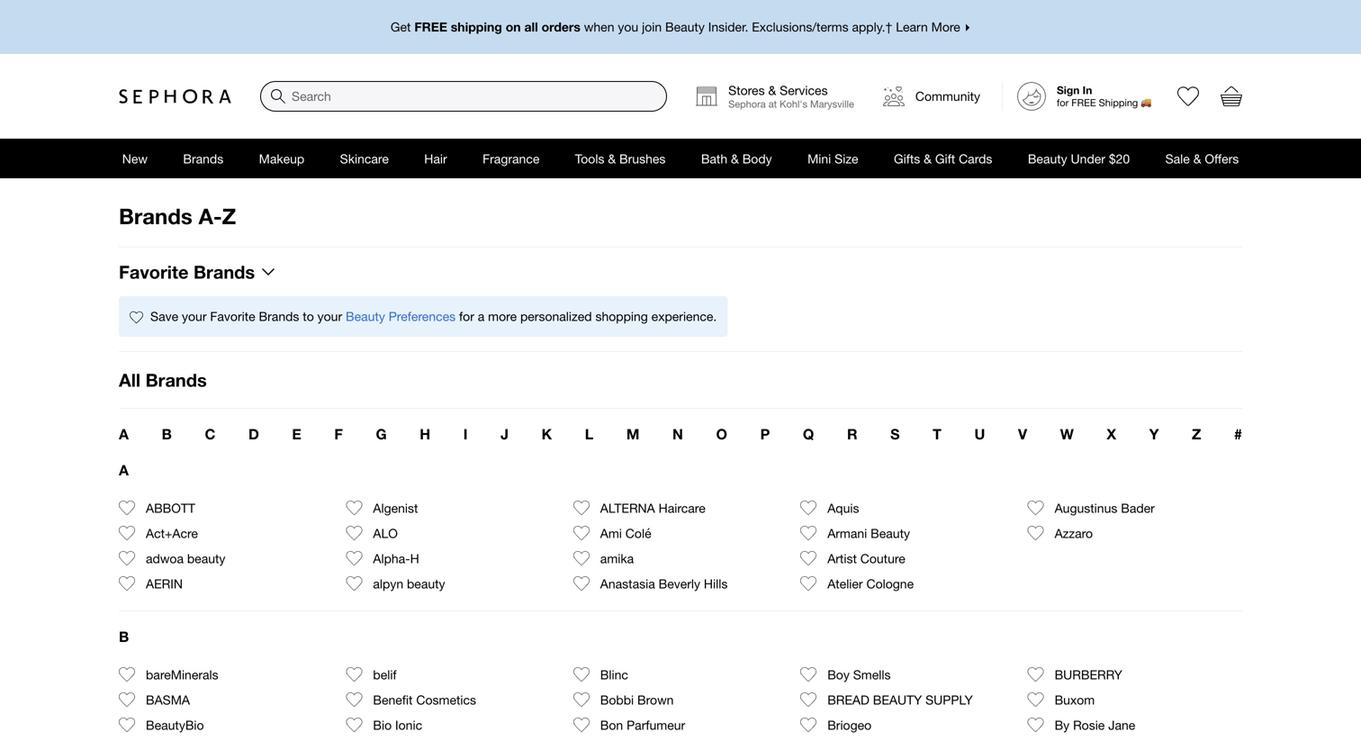 Task type: describe. For each thing, give the bounding box(es) containing it.
r
[[847, 425, 858, 443]]

basma
[[146, 692, 190, 707]]

experience.
[[652, 309, 717, 324]]

couture
[[861, 551, 906, 566]]

& for tools
[[608, 151, 616, 166]]

1 vertical spatial beauty
[[346, 309, 385, 324]]

sign in for free shipping 🚚
[[1057, 84, 1151, 109]]

mini size link
[[790, 139, 876, 178]]

brands left a-
[[119, 203, 193, 229]]

0 horizontal spatial b
[[119, 628, 129, 645]]

brushes
[[620, 151, 666, 166]]

artist couture link
[[828, 546, 906, 571]]

new
[[122, 151, 148, 166]]

w
[[1060, 425, 1074, 443]]

& for bath
[[731, 151, 739, 166]]

a-
[[199, 203, 222, 229]]

n
[[673, 425, 683, 443]]

beauty for adwoa beauty
[[187, 551, 225, 566]]

brands inside dropdown button
[[194, 261, 255, 283]]

1 a from the top
[[119, 425, 129, 443]]

m
[[627, 425, 640, 443]]

artist couture
[[828, 551, 906, 566]]

colé
[[626, 526, 652, 540]]

bobbi brown link
[[600, 687, 674, 712]]

brands link
[[165, 139, 241, 178]]

briogeo link
[[828, 712, 872, 737]]

hair
[[424, 151, 447, 166]]

alpyn
[[373, 576, 403, 591]]

2 vertical spatial beauty
[[871, 526, 910, 540]]

sephora
[[729, 98, 766, 110]]

beauty under $20 button
[[1010, 139, 1148, 178]]

i
[[463, 425, 468, 443]]

benefit
[[373, 692, 413, 707]]

armani beauty
[[828, 526, 910, 540]]

free shipping on all orders
[[414, 19, 581, 34]]

kohl's
[[780, 98, 808, 110]]

beauty under $20
[[1028, 151, 1130, 166]]

ami
[[600, 526, 622, 540]]

adwoa beauty
[[146, 551, 225, 566]]

0 vertical spatial z
[[222, 203, 236, 229]]

m link
[[627, 423, 640, 445]]

anastasia
[[600, 576, 655, 591]]

🚚
[[1141, 97, 1151, 109]]

sephora homepage image
[[119, 89, 231, 104]]

atelier cologne
[[828, 576, 914, 591]]

more
[[488, 309, 517, 324]]

Search search field
[[261, 82, 666, 111]]

jane
[[1109, 717, 1136, 732]]

aerin
[[146, 576, 183, 591]]

sale
[[1166, 151, 1190, 166]]

augustinus bader link
[[1055, 495, 1155, 520]]

shopping
[[596, 309, 648, 324]]

alpyn beauty
[[373, 576, 445, 591]]

c
[[205, 425, 215, 443]]

hills
[[704, 576, 728, 591]]

go to basket image
[[1221, 86, 1243, 107]]

l
[[585, 425, 594, 443]]

1 horizontal spatial h
[[420, 425, 431, 443]]

2 a from the top
[[119, 461, 129, 479]]

adwoa
[[146, 551, 184, 566]]

benefit cosmetics
[[373, 692, 476, 707]]

bio
[[373, 717, 392, 732]]

for inside sign in for free shipping 🚚
[[1057, 97, 1069, 109]]

j link
[[501, 423, 509, 445]]

makeup link
[[241, 139, 322, 178]]

g link
[[376, 423, 387, 445]]

# link
[[1234, 423, 1242, 445]]

brands a-z
[[119, 203, 236, 229]]

tools & brushes
[[575, 151, 666, 166]]

buxom link
[[1055, 687, 1095, 712]]

1 vertical spatial z
[[1192, 425, 1202, 443]]

a link
[[119, 423, 129, 445]]

1 vertical spatial for
[[459, 309, 474, 324]]

p link
[[760, 423, 770, 445]]

s
[[891, 425, 900, 443]]

d link
[[248, 423, 259, 445]]

u
[[975, 425, 985, 443]]

alpha-
[[373, 551, 410, 566]]

azzaro link
[[1055, 520, 1093, 546]]

bareminerals
[[146, 667, 218, 682]]

save
[[150, 309, 178, 324]]

y link
[[1150, 423, 1159, 445]]

stores
[[729, 83, 765, 98]]

alo link
[[373, 520, 398, 546]]

brands left to
[[259, 309, 299, 324]]

skincare link
[[322, 139, 407, 178]]

gifts
[[894, 151, 920, 166]]

aerin link
[[146, 571, 183, 596]]

2 your from the left
[[318, 309, 342, 324]]

bobbi brown
[[600, 692, 674, 707]]

bath & body link
[[684, 139, 790, 178]]

by
[[1055, 717, 1070, 732]]

artist
[[828, 551, 857, 566]]

q
[[803, 425, 814, 443]]

beautybio
[[146, 717, 204, 732]]



Task type: vqa. For each thing, say whether or not it's contained in the screenshot.
Jane
yes



Task type: locate. For each thing, give the bounding box(es) containing it.
2 horizontal spatial beauty
[[1028, 151, 1068, 166]]

marysville
[[810, 98, 854, 110]]

x
[[1107, 425, 1117, 443]]

1 horizontal spatial free
[[1072, 97, 1096, 109]]

belif
[[373, 667, 397, 682]]

0 horizontal spatial free
[[414, 19, 447, 34]]

sign
[[1057, 84, 1080, 96]]

tools
[[575, 151, 605, 166]]

k link
[[542, 423, 552, 445]]

bio ionic
[[373, 717, 422, 732]]

bread
[[828, 692, 870, 707]]

blinc
[[600, 667, 628, 682]]

l link
[[585, 423, 594, 445]]

cards
[[959, 151, 993, 166]]

& inside dropdown button
[[1194, 151, 1202, 166]]

benefit cosmetics link
[[373, 687, 476, 712]]

beauty for alpyn beauty
[[407, 576, 445, 591]]

& right 'tools'
[[608, 151, 616, 166]]

fragrance link
[[465, 139, 557, 178]]

bath & body
[[701, 151, 772, 166]]

1 vertical spatial favorite
[[210, 309, 255, 324]]

haircare
[[659, 500, 706, 515]]

b link
[[162, 423, 172, 445]]

1 horizontal spatial favorite
[[210, 309, 255, 324]]

0 horizontal spatial favorite
[[119, 261, 189, 283]]

favorite brands button
[[119, 261, 275, 283]]

hair link
[[407, 139, 465, 178]]

favorite up save
[[119, 261, 189, 283]]

fragrance
[[483, 151, 540, 166]]

1 horizontal spatial beauty
[[871, 526, 910, 540]]

sale & offers
[[1166, 151, 1239, 166]]

o
[[716, 425, 727, 443]]

1 vertical spatial h
[[410, 551, 419, 566]]

0 horizontal spatial beauty
[[346, 309, 385, 324]]

beauty left the "preferences"
[[346, 309, 385, 324]]

h up the alpyn beauty
[[410, 551, 419, 566]]

0 vertical spatial favorite
[[119, 261, 189, 283]]

act+acre
[[146, 526, 198, 540]]

abbott
[[146, 500, 195, 515]]

bon parfumeur link
[[600, 712, 685, 737]]

& up at
[[768, 83, 776, 98]]

on
[[506, 19, 521, 34]]

$20
[[1109, 151, 1130, 166]]

0 vertical spatial beauty
[[187, 551, 225, 566]]

armani
[[828, 526, 867, 540]]

by rosie jane
[[1055, 717, 1136, 732]]

basma link
[[146, 687, 190, 712]]

0 horizontal spatial h
[[410, 551, 419, 566]]

z
[[222, 203, 236, 229], [1192, 425, 1202, 443]]

belif link
[[373, 662, 397, 687]]

gifts & gift cards
[[894, 151, 993, 166]]

gift
[[935, 151, 956, 166]]

free left shipping
[[414, 19, 447, 34]]

your right save
[[182, 309, 207, 324]]

1 vertical spatial beauty
[[407, 576, 445, 591]]

blinc link
[[600, 662, 628, 687]]

for left a
[[459, 309, 474, 324]]

azzaro
[[1055, 526, 1093, 540]]

1 horizontal spatial z
[[1192, 425, 1202, 443]]

1 vertical spatial a
[[119, 461, 129, 479]]

1 horizontal spatial beauty
[[407, 576, 445, 591]]

v
[[1018, 425, 1027, 443]]

anastasia beverly hills
[[600, 576, 728, 591]]

amika
[[600, 551, 634, 566]]

&
[[768, 83, 776, 98], [608, 151, 616, 166], [731, 151, 739, 166], [924, 151, 932, 166], [1194, 151, 1202, 166]]

adwoa beauty link
[[146, 546, 225, 571]]

community
[[916, 89, 981, 104]]

shipping
[[451, 19, 502, 34]]

v link
[[1018, 423, 1027, 445]]

alterna haircare link
[[600, 495, 706, 520]]

f link
[[334, 423, 343, 445]]

None search field
[[260, 81, 667, 112]]

all
[[524, 19, 538, 34]]

free inside button
[[414, 19, 447, 34]]

favorite inside dropdown button
[[119, 261, 189, 283]]

a left b link
[[119, 425, 129, 443]]

w link
[[1060, 423, 1074, 445]]

augustinus bader
[[1055, 500, 1155, 515]]

mini size
[[808, 151, 859, 166]]

0 vertical spatial h
[[420, 425, 431, 443]]

c link
[[205, 423, 215, 445]]

beauty right adwoa
[[187, 551, 225, 566]]

gifts & gift cards link
[[876, 139, 1010, 178]]

amika link
[[600, 546, 634, 571]]

beauty preferences button
[[346, 307, 456, 326]]

personalized
[[520, 309, 592, 324]]

0 horizontal spatial your
[[182, 309, 207, 324]]

0 vertical spatial free
[[414, 19, 447, 34]]

& right sale
[[1194, 151, 1202, 166]]

1 vertical spatial b
[[119, 628, 129, 645]]

& inside stores & services sephora at kohl's marysville
[[768, 83, 776, 98]]

a down a link
[[119, 461, 129, 479]]

1 horizontal spatial b
[[162, 425, 172, 443]]

augustinus
[[1055, 500, 1118, 515]]

& for stores
[[768, 83, 776, 98]]

favorite down favorite brands dropdown button
[[210, 309, 255, 324]]

bath
[[701, 151, 728, 166]]

armani beauty link
[[828, 520, 910, 546]]

beauty left under
[[1028, 151, 1068, 166]]

d
[[248, 425, 259, 443]]

& for sale
[[1194, 151, 1202, 166]]

e
[[292, 425, 301, 443]]

mini
[[808, 151, 831, 166]]

1 horizontal spatial your
[[318, 309, 342, 324]]

shipping
[[1099, 97, 1138, 109]]

boy smells link
[[828, 662, 891, 687]]

0 vertical spatial a
[[119, 425, 129, 443]]

your right to
[[318, 309, 342, 324]]

brands
[[183, 151, 224, 166], [119, 203, 193, 229], [194, 261, 255, 283], [259, 309, 299, 324], [145, 369, 207, 391]]

brands right "all" on the left
[[145, 369, 207, 391]]

h left i
[[420, 425, 431, 443]]

None field
[[260, 81, 667, 112]]

0 horizontal spatial beauty
[[187, 551, 225, 566]]

1 vertical spatial free
[[1072, 97, 1096, 109]]

free inside sign in for free shipping 🚚
[[1072, 97, 1096, 109]]

your
[[182, 309, 207, 324], [318, 309, 342, 324]]

burberry
[[1055, 667, 1123, 682]]

brown
[[638, 692, 674, 707]]

favorite
[[119, 261, 189, 283], [210, 309, 255, 324]]

beverly
[[659, 576, 701, 591]]

body
[[743, 151, 772, 166]]

offers
[[1205, 151, 1239, 166]]

0 vertical spatial b
[[162, 425, 172, 443]]

beauty up couture
[[871, 526, 910, 540]]

brands down a-
[[194, 261, 255, 283]]

parfumeur
[[627, 717, 685, 732]]

beauty
[[873, 692, 922, 707]]

0 horizontal spatial for
[[459, 309, 474, 324]]

all brands
[[119, 369, 207, 391]]

under
[[1071, 151, 1106, 166]]

boy
[[828, 667, 850, 682]]

1 horizontal spatial for
[[1057, 97, 1069, 109]]

z left # link
[[1192, 425, 1202, 443]]

for down "sign"
[[1057, 97, 1069, 109]]

beauty inside dropdown button
[[1028, 151, 1068, 166]]

atelier
[[828, 576, 863, 591]]

1 your from the left
[[182, 309, 207, 324]]

free
[[414, 19, 447, 34], [1072, 97, 1096, 109]]

brands up a-
[[183, 151, 224, 166]]

algenist link
[[373, 495, 418, 520]]

0 vertical spatial for
[[1057, 97, 1069, 109]]

& left gift
[[924, 151, 932, 166]]

free down in
[[1072, 97, 1096, 109]]

alpha-h
[[373, 551, 419, 566]]

beauty right "alpyn"
[[407, 576, 445, 591]]

0 vertical spatial beauty
[[1028, 151, 1068, 166]]

ami colé
[[600, 526, 652, 540]]

a
[[478, 309, 485, 324]]

bobbi
[[600, 692, 634, 707]]

supply
[[926, 692, 973, 707]]

anastasia beverly hills link
[[600, 571, 728, 596]]

r link
[[847, 423, 858, 445]]

0 horizontal spatial z
[[222, 203, 236, 229]]

& for gifts
[[924, 151, 932, 166]]

& right bath
[[731, 151, 739, 166]]

z down brands link
[[222, 203, 236, 229]]



